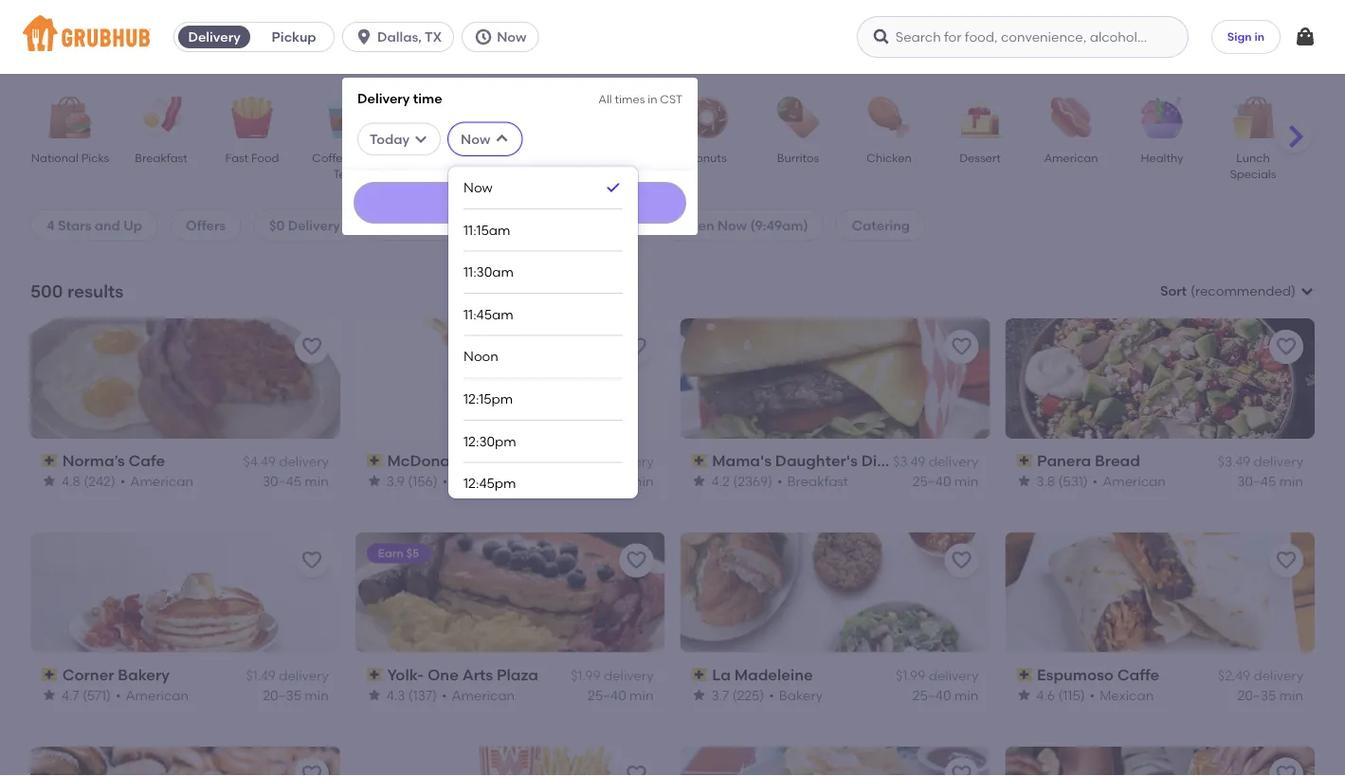 Task type: vqa. For each thing, say whether or not it's contained in the screenshot.
the rightmost Rings
no



Task type: describe. For each thing, give the bounding box(es) containing it.
american down american image
[[1044, 151, 1098, 164]]

(9:49am)
[[750, 217, 808, 233]]

$1.99 delivery for la madeleine
[[896, 668, 979, 684]]

star icon image for panera bread
[[1017, 474, 1032, 489]]

4
[[46, 217, 55, 233]]

american for panera bread
[[1103, 473, 1166, 489]]

3.8
[[1036, 473, 1055, 489]]

national
[[31, 151, 79, 164]]

4.7
[[62, 687, 79, 703]]

1 horizontal spatial mexican
[[1100, 687, 1154, 703]]

$2.49
[[1218, 668, 1251, 684]]

• for espumoso caffe
[[1090, 687, 1095, 703]]

lunch specials
[[1230, 151, 1276, 181]]

coffee and tea
[[312, 151, 374, 181]]

delivery for yolk- one arts plaza
[[604, 668, 654, 684]]

min for norma's cafe
[[305, 473, 329, 489]]

min for corner bakery
[[305, 687, 329, 703]]

in inside 'button'
[[1255, 30, 1265, 43]]

espumoso
[[1037, 666, 1114, 684]]

burritos image
[[765, 97, 831, 138]]

burritos
[[777, 151, 819, 164]]

$1.99 delivery for yolk- one arts plaza
[[571, 668, 654, 684]]

specials
[[1230, 167, 1276, 181]]

(225)
[[732, 687, 764, 703]]

4.8 (242)
[[62, 473, 115, 489]]

3.8 (531)
[[1036, 473, 1088, 489]]

subscription pass image for panera bread
[[1017, 454, 1033, 467]]

• mexican
[[1090, 687, 1154, 703]]

delivery for panera bread
[[1254, 454, 1304, 470]]

espumoso caffe
[[1037, 666, 1160, 684]]

4.8
[[62, 473, 80, 489]]

25–40 min for diner
[[913, 473, 979, 489]]

noon
[[464, 349, 498, 365]]

american for norma's cafe
[[130, 473, 193, 489]]

arts
[[462, 666, 493, 684]]

0 vertical spatial mexican
[[411, 151, 457, 164]]

delivery for delivery time
[[358, 90, 410, 106]]

star icon image for la madeleine
[[692, 688, 707, 703]]

now left the tacos 'image'
[[461, 131, 490, 147]]

hamburgers
[[582, 151, 651, 164]]

minutes
[[403, 217, 455, 233]]

american for yolk- one arts plaza
[[452, 687, 515, 703]]

earn $5
[[378, 547, 419, 560]]

daughter's
[[775, 452, 858, 470]]

30–45 for panera bread
[[1237, 473, 1276, 489]]

times
[[615, 92, 645, 106]]

500
[[30, 281, 63, 302]]

delivery for la madeleine
[[929, 668, 979, 684]]

(115)
[[1058, 687, 1085, 703]]

breakfast image
[[128, 97, 194, 138]]

mama's daughter's diner
[[712, 452, 901, 470]]

• american for yolk- one arts plaza
[[442, 687, 515, 703]]

svg image inside dallas, tx button
[[355, 27, 374, 46]]

update button
[[354, 182, 686, 224]]

3.7
[[711, 687, 729, 703]]

12:30pm
[[464, 433, 516, 449]]

11:30am
[[464, 264, 514, 280]]

corner
[[62, 666, 114, 684]]

national picks image
[[37, 97, 103, 138]]

subscription pass image for norma's cafe
[[42, 454, 58, 467]]

(156)
[[408, 473, 438, 489]]

30–45 for norma's cafe
[[263, 473, 301, 489]]

• breakfast
[[777, 473, 849, 489]]

• for la madeleine
[[769, 687, 774, 703]]

subscription pass image for espumoso caffe
[[1017, 668, 1033, 682]]

4.6
[[1036, 687, 1055, 703]]

$1.99 for la madeleine
[[896, 668, 926, 684]]

healthy image
[[1129, 97, 1195, 138]]

or
[[458, 217, 471, 233]]

delivery for mama's daughter's diner
[[929, 454, 979, 470]]

4.3 (137)
[[387, 687, 437, 703]]

now right open
[[717, 217, 747, 233]]

• for panera bread
[[1093, 473, 1098, 489]]

• for mama's daughter's diner
[[777, 473, 783, 489]]

today
[[370, 131, 410, 147]]

4.2
[[711, 473, 730, 489]]

norma's cafe
[[62, 452, 165, 470]]

20–35 for espumoso caffe
[[1238, 687, 1276, 703]]

fast food
[[225, 151, 279, 164]]

pickup
[[272, 29, 316, 45]]

• american for mcdonald's
[[442, 473, 515, 489]]

(531)
[[1058, 473, 1088, 489]]

bakery for • bakery
[[779, 687, 823, 703]]

$2.49 delivery
[[1218, 668, 1304, 684]]

$1.99 for yolk- one arts plaza
[[571, 668, 601, 684]]

$0 delivery
[[269, 217, 340, 233]]

1 horizontal spatial breakfast
[[787, 473, 849, 489]]

4.2 (2369)
[[711, 473, 773, 489]]

la
[[712, 666, 731, 684]]

dallas,
[[377, 29, 422, 45]]

sign in button
[[1211, 20, 1281, 54]]

$0.99 delivery
[[568, 454, 654, 470]]

sign in
[[1228, 30, 1265, 43]]

• for corner bakery
[[116, 687, 121, 703]]

(137)
[[408, 687, 437, 703]]

25–40 for arts
[[588, 687, 626, 703]]

panera bread
[[1037, 452, 1140, 470]]

save this restaurant image for espumoso caffe
[[1275, 550, 1298, 572]]

$1.49 delivery
[[246, 668, 329, 684]]

dessert
[[960, 151, 1001, 164]]

save this restaurant image for norma's cafe
[[300, 335, 323, 358]]

dallas, tx
[[377, 29, 442, 45]]

delivery for espumoso caffe
[[1254, 668, 1304, 684]]

$0
[[269, 217, 285, 233]]

yolk- one arts plaza
[[387, 666, 538, 684]]

plaza
[[497, 666, 538, 684]]

american for mcdonald's
[[452, 473, 515, 489]]

1 horizontal spatial svg image
[[872, 27, 891, 46]]

20–35 min for corner bakery
[[263, 687, 329, 703]]

one
[[428, 666, 459, 684]]

star icon image for yolk- one arts plaza
[[367, 688, 382, 703]]

yolk-
[[387, 666, 424, 684]]

svg image up tacos on the top left
[[494, 132, 509, 147]]

• american for panera bread
[[1093, 473, 1166, 489]]

12:45pm
[[464, 475, 516, 491]]

$5
[[406, 547, 419, 560]]

donuts image
[[674, 97, 740, 138]]

save this restaurant image for mama's daughter's diner
[[950, 335, 973, 358]]

madeleine
[[734, 666, 813, 684]]

$4.49
[[243, 454, 276, 470]]

25–40 for diner
[[913, 473, 951, 489]]

donuts
[[688, 151, 727, 164]]

star icon image for mcdonald's
[[367, 474, 382, 489]]

1 vertical spatial svg image
[[413, 132, 429, 147]]

25–40 min for arts
[[588, 687, 654, 703]]

mama's
[[712, 452, 772, 470]]

tacos
[[509, 151, 541, 164]]



Task type: locate. For each thing, give the bounding box(es) containing it.
american image
[[1038, 97, 1104, 138]]

delivery
[[188, 29, 241, 45], [358, 90, 410, 106], [288, 217, 340, 233]]

$4.49 delivery
[[243, 454, 329, 470]]

1 horizontal spatial $3.49 delivery
[[1218, 454, 1304, 470]]

list box containing now
[[464, 167, 623, 776]]

mexican down the 'caffe'
[[1100, 687, 1154, 703]]

open now (9:49am)
[[678, 217, 808, 233]]

subscription pass image left panera
[[1017, 454, 1033, 467]]

1 vertical spatial bakery
[[779, 687, 823, 703]]

mexican down the mexican image
[[411, 151, 457, 164]]

• american down the 'cafe'
[[120, 473, 193, 489]]

min for la madeleine
[[955, 687, 979, 703]]

2 vertical spatial delivery
[[288, 217, 340, 233]]

3.9 (156)
[[387, 473, 438, 489]]

2 $3.49 from the left
[[1218, 454, 1251, 470]]

mcdonald's
[[387, 452, 476, 470]]

• down the one
[[442, 687, 447, 703]]

open
[[678, 217, 714, 233]]

and up the tea
[[352, 151, 374, 164]]

20–35 down $2.49 delivery
[[1238, 687, 1276, 703]]

1 vertical spatial breakfast
[[787, 473, 849, 489]]

american down corner bakery
[[126, 687, 189, 703]]

delivery up "today"
[[358, 90, 410, 106]]

svg image inside now button
[[474, 27, 493, 46]]

and left up
[[95, 217, 120, 233]]

fast
[[225, 151, 249, 164]]

star icon image for mama's daughter's diner
[[692, 474, 707, 489]]

subscription pass image left espumoso
[[1017, 668, 1033, 682]]

0 horizontal spatial svg image
[[413, 132, 429, 147]]

cst
[[660, 92, 683, 106]]

(571)
[[82, 687, 111, 703]]

picks
[[81, 151, 109, 164]]

• right (156)
[[442, 473, 448, 489]]

• for norma's cafe
[[120, 473, 125, 489]]

and
[[352, 151, 374, 164], [95, 217, 120, 233]]

2 20–35 from the left
[[1238, 687, 1276, 703]]

all times in cst
[[598, 92, 683, 106]]

$3.49
[[893, 454, 926, 470], [1218, 454, 1251, 470]]

0 vertical spatial and
[[352, 151, 374, 164]]

cafe
[[128, 452, 165, 470]]

breakfast down breakfast image
[[135, 151, 187, 164]]

0 horizontal spatial bakery
[[118, 666, 170, 684]]

20–35 for corner bakery
[[263, 687, 301, 703]]

star icon image left 4.7
[[42, 688, 57, 703]]

0 vertical spatial in
[[1255, 30, 1265, 43]]

20–35 min for espumoso caffe
[[1238, 687, 1304, 703]]

now up less
[[464, 179, 493, 195]]

3.7 (225)
[[711, 687, 764, 703]]

tea
[[333, 167, 353, 181]]

•
[[120, 473, 125, 489], [442, 473, 448, 489], [777, 473, 783, 489], [1093, 473, 1098, 489], [116, 687, 121, 703], [442, 687, 447, 703], [769, 687, 774, 703], [1090, 687, 1095, 703]]

1 vertical spatial and
[[95, 217, 120, 233]]

0 vertical spatial svg image
[[872, 27, 891, 46]]

dallas, tx button
[[342, 22, 462, 52]]

american
[[1044, 151, 1098, 164], [130, 473, 193, 489], [452, 473, 515, 489], [1103, 473, 1166, 489], [126, 687, 189, 703], [452, 687, 515, 703]]

1 subscription pass image from the left
[[42, 668, 58, 682]]

subscription pass image for mcdonald's
[[367, 454, 383, 467]]

subscription pass image for yolk- one arts plaza
[[367, 668, 383, 682]]

main navigation navigation
[[0, 0, 1345, 776]]

offers
[[186, 217, 226, 233]]

coffee
[[312, 151, 350, 164]]

dessert image
[[947, 97, 1013, 138]]

20–35 down $1.49 delivery at the left
[[263, 687, 301, 703]]

• down 'madeleine'
[[769, 687, 774, 703]]

3 subscription pass image from the left
[[1017, 668, 1033, 682]]

0 horizontal spatial and
[[95, 217, 120, 233]]

$1.49
[[246, 668, 276, 684]]

chicken image
[[856, 97, 922, 138]]

• for mcdonald's
[[442, 473, 448, 489]]

in
[[1255, 30, 1265, 43], [648, 92, 657, 106]]

breakfast down daughter's at the bottom
[[787, 473, 849, 489]]

2 horizontal spatial subscription pass image
[[1017, 668, 1033, 682]]

svg image right "today"
[[413, 132, 429, 147]]

in left cst
[[648, 92, 657, 106]]

30 minutes or less
[[384, 217, 503, 233]]

results
[[67, 281, 124, 302]]

2 $1.99 delivery from the left
[[896, 668, 979, 684]]

• down norma's cafe on the bottom left of the page
[[120, 473, 125, 489]]

0 horizontal spatial $1.99
[[571, 668, 601, 684]]

all
[[598, 92, 612, 106]]

earn
[[378, 547, 404, 560]]

food
[[251, 151, 279, 164]]

20–35 min
[[263, 687, 329, 703], [1238, 687, 1304, 703]]

now right tx
[[497, 29, 527, 45]]

up
[[123, 217, 142, 233]]

1 30–45 min from the left
[[263, 473, 329, 489]]

subscription pass image for corner bakery
[[42, 668, 58, 682]]

svg image left dallas,
[[355, 27, 374, 46]]

catering
[[852, 217, 910, 233]]

hamburgers image
[[583, 97, 649, 138]]

4.6 (115)
[[1036, 687, 1085, 703]]

2 $3.49 delivery from the left
[[1218, 454, 1304, 470]]

1 20–35 min from the left
[[263, 687, 329, 703]]

1 horizontal spatial and
[[352, 151, 374, 164]]

4.7 (571)
[[62, 687, 111, 703]]

• right (115)
[[1090, 687, 1095, 703]]

• down corner bakery
[[116, 687, 121, 703]]

list box inside main navigation navigation
[[464, 167, 623, 776]]

• for yolk- one arts plaza
[[442, 687, 447, 703]]

1 $3.49 from the left
[[893, 454, 926, 470]]

1 20–35 from the left
[[263, 687, 301, 703]]

min for mama's daughter's diner
[[955, 473, 979, 489]]

0 horizontal spatial breakfast
[[135, 151, 187, 164]]

american down arts
[[452, 687, 515, 703]]

delivery time
[[358, 90, 442, 106]]

delivery button
[[175, 22, 254, 52]]

subscription pass image for mama's daughter's diner
[[692, 454, 708, 467]]

lunch specials image
[[1220, 97, 1286, 138]]

svg image right tx
[[474, 27, 493, 46]]

subscription pass image left the mcdonald's
[[367, 454, 383, 467]]

• american down arts
[[442, 687, 515, 703]]

• right (2369)
[[777, 473, 783, 489]]

delivery for norma's cafe
[[279, 454, 329, 470]]

4 stars and up
[[46, 217, 142, 233]]

1 horizontal spatial $3.49
[[1218, 454, 1251, 470]]

svg image
[[1294, 26, 1317, 48], [355, 27, 374, 46], [474, 27, 493, 46], [494, 132, 509, 147]]

min for panera bread
[[1279, 473, 1304, 489]]

save this restaurant image for corner bakery
[[300, 550, 323, 572]]

20–35 min down $2.49 delivery
[[1238, 687, 1304, 703]]

$1.99 delivery
[[571, 668, 654, 684], [896, 668, 979, 684]]

1 horizontal spatial in
[[1255, 30, 1265, 43]]

star icon image left 4.8
[[42, 474, 57, 489]]

• down the panera bread
[[1093, 473, 1098, 489]]

2 horizontal spatial delivery
[[358, 90, 410, 106]]

1 horizontal spatial $1.99 delivery
[[896, 668, 979, 684]]

25–40 min
[[913, 473, 979, 489], [588, 687, 654, 703], [913, 687, 979, 703]]

12:15pm
[[464, 391, 513, 407]]

0 horizontal spatial 20–35 min
[[263, 687, 329, 703]]

norma's
[[62, 452, 125, 470]]

min for espumoso caffe
[[1279, 687, 1304, 703]]

1 horizontal spatial 30–45 min
[[1237, 473, 1304, 489]]

0 horizontal spatial $3.49
[[893, 454, 926, 470]]

american down bread
[[1103, 473, 1166, 489]]

0 horizontal spatial delivery
[[188, 29, 241, 45]]

chicken
[[867, 151, 912, 164]]

0 horizontal spatial $1.99 delivery
[[571, 668, 654, 684]]

bakery for corner bakery
[[118, 666, 170, 684]]

star icon image for corner bakery
[[42, 688, 57, 703]]

0 horizontal spatial $3.49 delivery
[[893, 454, 979, 470]]

pickup button
[[254, 22, 334, 52]]

svg image
[[872, 27, 891, 46], [413, 132, 429, 147]]

30–45 min
[[263, 473, 329, 489], [1237, 473, 1304, 489]]

american down the 'cafe'
[[130, 473, 193, 489]]

(2369)
[[733, 473, 773, 489]]

0 horizontal spatial 30–45 min
[[263, 473, 329, 489]]

• american down 12:30pm
[[442, 473, 515, 489]]

500 results
[[30, 281, 124, 302]]

star icon image left 3.8
[[1017, 474, 1032, 489]]

1 horizontal spatial 20–35 min
[[1238, 687, 1304, 703]]

panera
[[1037, 452, 1091, 470]]

subscription pass image
[[42, 668, 58, 682], [367, 668, 383, 682], [1017, 668, 1033, 682]]

• american
[[120, 473, 193, 489], [442, 473, 515, 489], [1093, 473, 1166, 489], [116, 687, 189, 703], [442, 687, 515, 703]]

• american down bread
[[1093, 473, 1166, 489]]

tacos image
[[492, 97, 558, 138]]

30–45 min for norma's cafe
[[263, 473, 329, 489]]

$3.49 delivery for panera bread
[[1218, 454, 1304, 470]]

11:45am
[[464, 306, 514, 322]]

star icon image for norma's cafe
[[42, 474, 57, 489]]

2 subscription pass image from the left
[[367, 668, 383, 682]]

min
[[305, 473, 329, 489], [626, 473, 654, 489], [955, 473, 979, 489], [1279, 473, 1304, 489], [305, 687, 329, 703], [630, 687, 654, 703], [955, 687, 979, 703], [1279, 687, 1304, 703]]

coffee and tea image
[[310, 97, 376, 138]]

1 30–45 from the left
[[263, 473, 301, 489]]

star icon image for espumoso caffe
[[1017, 688, 1032, 703]]

subscription pass image left the "yolk-"
[[367, 668, 383, 682]]

1 $1.99 delivery from the left
[[571, 668, 654, 684]]

1 $1.99 from the left
[[571, 668, 601, 684]]

delivery right the $0
[[288, 217, 340, 233]]

• american for norma's cafe
[[120, 473, 193, 489]]

• american for corner bakery
[[116, 687, 189, 703]]

star icon image left 3.7
[[692, 688, 707, 703]]

corner bakery
[[62, 666, 170, 684]]

delivery for delivery
[[188, 29, 241, 45]]

• american down corner bakery
[[116, 687, 189, 703]]

save this restaurant image
[[625, 335, 648, 358], [1275, 335, 1298, 358], [625, 550, 648, 572], [950, 550, 973, 572], [950, 764, 973, 776], [1275, 764, 1298, 776]]

american for corner bakery
[[126, 687, 189, 703]]

1 vertical spatial delivery
[[358, 90, 410, 106]]

star icon image
[[42, 474, 57, 489], [367, 474, 382, 489], [692, 474, 707, 489], [1017, 474, 1032, 489], [42, 688, 57, 703], [367, 688, 382, 703], [692, 688, 707, 703], [1017, 688, 1032, 703]]

star icon image left "4.3"
[[367, 688, 382, 703]]

1 horizontal spatial bakery
[[779, 687, 823, 703]]

30–45 min for panera bread
[[1237, 473, 1304, 489]]

30
[[384, 217, 400, 233]]

svg image right sign in 'button' on the top right
[[1294, 26, 1317, 48]]

now inside button
[[497, 29, 527, 45]]

la madeleine
[[712, 666, 813, 684]]

check icon image
[[604, 178, 623, 197]]

$3.49 for mama's daughter's diner
[[893, 454, 926, 470]]

national picks
[[31, 151, 109, 164]]

2 30–45 min from the left
[[1237, 473, 1304, 489]]

svg image up chicken image
[[872, 27, 891, 46]]

delivery for mcdonald's
[[604, 454, 654, 470]]

2 20–35 min from the left
[[1238, 687, 1304, 703]]

0 horizontal spatial mexican
[[411, 151, 457, 164]]

star icon image left 4.2
[[692, 474, 707, 489]]

american down 12:30pm
[[452, 473, 515, 489]]

min for yolk- one arts plaza
[[630, 687, 654, 703]]

subscription pass image left corner
[[42, 668, 58, 682]]

caffe
[[1117, 666, 1160, 684]]

bakery down 'madeleine'
[[779, 687, 823, 703]]

0 horizontal spatial in
[[648, 92, 657, 106]]

delivery inside button
[[188, 29, 241, 45]]

subscription pass image for la madeleine
[[692, 668, 708, 682]]

star icon image left the 3.9
[[367, 474, 382, 489]]

subscription pass image left la
[[692, 668, 708, 682]]

star icon image left 4.6
[[1017, 688, 1032, 703]]

1 horizontal spatial delivery
[[288, 217, 340, 233]]

now button
[[462, 22, 547, 52]]

20–35
[[263, 687, 301, 703], [1238, 687, 1276, 703]]

fast food image
[[219, 97, 285, 138]]

in right sign
[[1255, 30, 1265, 43]]

bakery right corner
[[118, 666, 170, 684]]

and inside coffee and tea
[[352, 151, 374, 164]]

0 vertical spatial delivery
[[188, 29, 241, 45]]

$3.49 delivery for mama's daughter's diner
[[893, 454, 979, 470]]

stars
[[58, 217, 91, 233]]

lunch
[[1236, 151, 1270, 164]]

11:15am
[[464, 222, 510, 238]]

time
[[413, 90, 442, 106]]

1 horizontal spatial subscription pass image
[[367, 668, 383, 682]]

subscription pass image left "mama's"
[[692, 454, 708, 467]]

0 horizontal spatial subscription pass image
[[42, 668, 58, 682]]

subscription pass image left the norma's
[[42, 454, 58, 467]]

grubhub+
[[569, 217, 635, 233]]

20–35 min down $1.49 delivery at the left
[[263, 687, 329, 703]]

1 vertical spatial mexican
[[1100, 687, 1154, 703]]

subscription pass image
[[42, 454, 58, 467], [367, 454, 383, 467], [692, 454, 708, 467], [1017, 454, 1033, 467], [692, 668, 708, 682]]

$3.49 delivery
[[893, 454, 979, 470], [1218, 454, 1304, 470]]

0 vertical spatial bakery
[[118, 666, 170, 684]]

1 horizontal spatial 20–35
[[1238, 687, 1276, 703]]

$3.49 for panera bread
[[1218, 454, 1251, 470]]

now option
[[464, 167, 623, 209]]

delivery for corner bakery
[[279, 668, 329, 684]]

list box
[[464, 167, 623, 776]]

tx
[[425, 29, 442, 45]]

0 vertical spatial breakfast
[[135, 151, 187, 164]]

less
[[474, 217, 503, 233]]

0 horizontal spatial 20–35
[[263, 687, 301, 703]]

2 30–45 from the left
[[1237, 473, 1276, 489]]

healthy
[[1141, 151, 1184, 164]]

1 $3.49 delivery from the left
[[893, 454, 979, 470]]

now inside "option"
[[464, 179, 493, 195]]

delivery left pickup button
[[188, 29, 241, 45]]

mexican image
[[401, 97, 467, 138]]

0 horizontal spatial 30–45
[[263, 473, 301, 489]]

2 $1.99 from the left
[[896, 668, 926, 684]]

1 horizontal spatial 30–45
[[1237, 473, 1276, 489]]

save this restaurant image
[[300, 335, 323, 358], [950, 335, 973, 358], [300, 550, 323, 572], [1275, 550, 1298, 572], [300, 764, 323, 776], [625, 764, 648, 776]]

1 horizontal spatial $1.99
[[896, 668, 926, 684]]

30–45
[[263, 473, 301, 489], [1237, 473, 1276, 489]]

3.9
[[387, 473, 405, 489]]

1 vertical spatial in
[[648, 92, 657, 106]]



